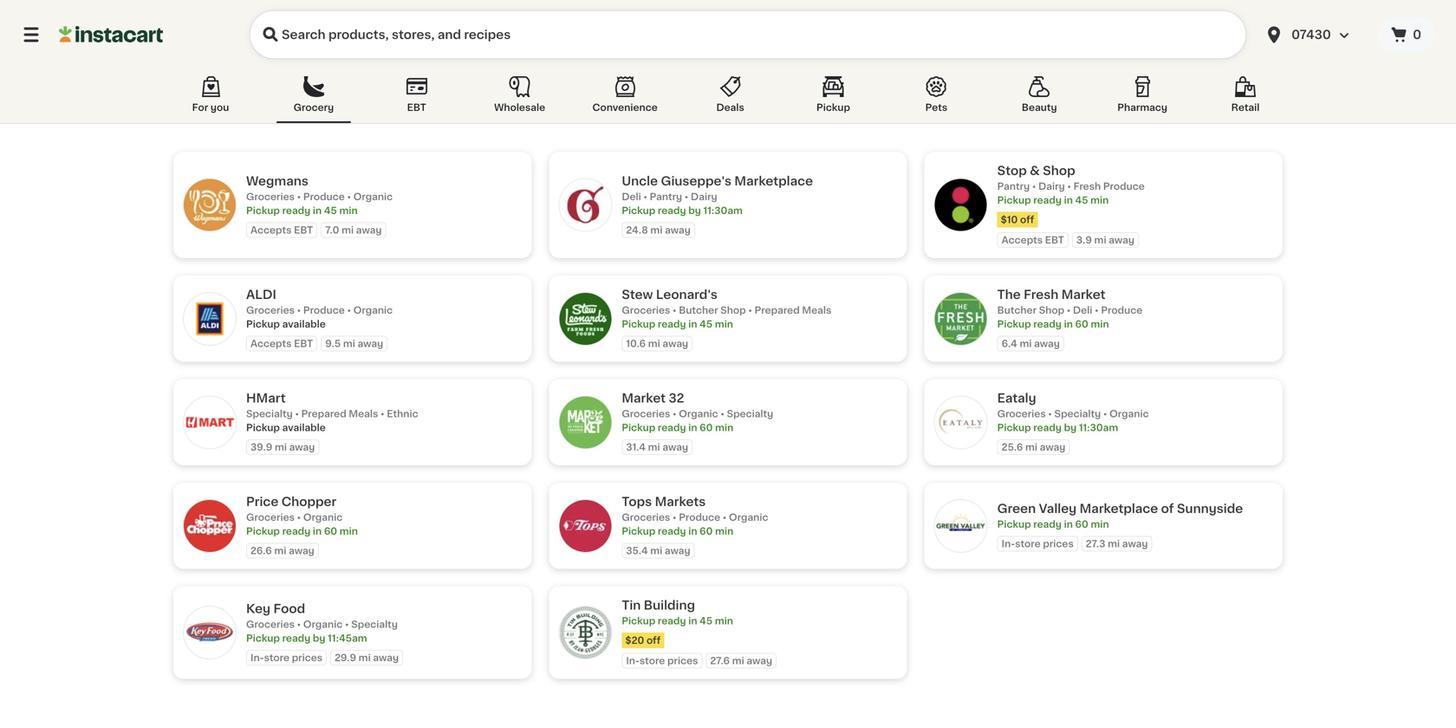 Task type: locate. For each thing, give the bounding box(es) containing it.
dairy inside stop & shop pantry • dairy • fresh produce pickup ready in 45 min
[[1039, 182, 1065, 191]]

fresh
[[1074, 182, 1101, 191], [1024, 289, 1059, 301]]

by down the giuseppe's at the top
[[689, 206, 701, 215]]

60 inside price chopper groceries • organic pickup ready in 60 min
[[324, 527, 337, 536]]

in- down "key"
[[251, 653, 264, 663]]

mi right '35.4'
[[651, 546, 663, 556]]

market down 3.9
[[1062, 289, 1106, 301]]

eataly image
[[935, 397, 987, 449]]

min inside stew leonard's groceries • butcher shop • prepared meals pickup ready in 45 min
[[715, 320, 734, 329]]

meals inside hmart specialty • prepared meals • ethnic pickup available
[[349, 409, 378, 419]]

butcher
[[679, 306, 719, 315], [998, 306, 1037, 315]]

specialty inside market 32 groceries • organic • specialty pickup ready in 60 min
[[727, 409, 774, 419]]

mi right 26.6
[[274, 546, 286, 556]]

ready inside key food groceries • organic • specialty pickup ready by 11:45am
[[282, 634, 311, 643]]

1 horizontal spatial by
[[689, 206, 701, 215]]

mi right 27.6
[[732, 656, 745, 666]]

tin
[[622, 600, 641, 612]]

accepts down 'wegmans'
[[251, 225, 292, 235]]

pickup inside market 32 groceries • organic • specialty pickup ready in 60 min
[[622, 423, 656, 433]]

dairy inside uncle giuseppe's marketplace deli • pantry • dairy pickup ready by 11:30am
[[691, 192, 718, 201]]

0 vertical spatial 11:30am
[[704, 206, 743, 215]]

1 vertical spatial market
[[622, 392, 666, 405]]

accepts ebt for aldi
[[251, 339, 313, 349]]

1 horizontal spatial store
[[640, 656, 665, 666]]

2 horizontal spatial prices
[[1043, 539, 1074, 549]]

store
[[1016, 539, 1041, 549], [264, 653, 290, 663], [640, 656, 665, 666]]

ebt for 9.5 mi away
[[294, 339, 313, 349]]

away down tops markets groceries • produce • organic pickup ready in 60 min
[[665, 546, 691, 556]]

ready down food
[[282, 634, 311, 643]]

shop
[[1043, 165, 1076, 177], [721, 306, 746, 315], [1039, 306, 1065, 315]]

of
[[1162, 503, 1175, 515]]

2 vertical spatial accepts
[[251, 339, 292, 349]]

ebt
[[407, 103, 426, 112], [294, 225, 313, 235], [1046, 235, 1065, 245], [294, 339, 313, 349]]

11:30am inside eataly groceries • specialty • organic pickup ready by 11:30am
[[1079, 423, 1119, 433]]

min inside stop & shop pantry • dairy • fresh produce pickup ready in 45 min
[[1091, 196, 1109, 205]]

groceries down "key"
[[246, 620, 295, 629]]

accepts down aldi
[[251, 339, 292, 349]]

meals inside stew leonard's groceries • butcher shop • prepared meals pickup ready in 45 min
[[802, 306, 832, 315]]

60 down 'chopper'
[[324, 527, 337, 536]]

off right $10
[[1021, 215, 1035, 225]]

ready down &
[[1034, 196, 1062, 205]]

45 up 3.9
[[1076, 196, 1089, 205]]

accepts ebt left '9.5'
[[251, 339, 313, 349]]

0 horizontal spatial deli
[[622, 192, 641, 201]]

mi right 3.9
[[1095, 235, 1107, 245]]

key
[[246, 603, 271, 615]]

1 horizontal spatial fresh
[[1074, 182, 1101, 191]]

1 horizontal spatial market
[[1062, 289, 1106, 301]]

ready up 31.4 mi away
[[658, 423, 686, 433]]

0 horizontal spatial 11:30am
[[704, 206, 743, 215]]

mi right 31.4
[[648, 443, 660, 452]]

produce inside tops markets groceries • produce • organic pickup ready in 60 min
[[679, 513, 721, 522]]

45 up 7.0 on the top
[[324, 206, 337, 215]]

min
[[1091, 196, 1109, 205], [339, 206, 358, 215], [715, 320, 734, 329], [1091, 320, 1110, 329], [715, 423, 734, 433], [1091, 520, 1110, 529], [340, 527, 358, 536], [715, 527, 734, 536], [715, 617, 734, 626]]

1 horizontal spatial meals
[[802, 306, 832, 315]]

hmart image
[[184, 397, 236, 449]]

wegmans groceries • produce • organic pickup ready in 45 min
[[246, 175, 393, 215]]

organic inside wegmans groceries • produce • organic pickup ready in 45 min
[[354, 192, 393, 201]]

1 butcher from the left
[[679, 306, 719, 315]]

valley
[[1039, 503, 1077, 515]]

away for 35.4 mi away
[[665, 546, 691, 556]]

mi for 26.6
[[274, 546, 286, 556]]

off
[[1021, 215, 1035, 225], [647, 636, 661, 646]]

produce down markets
[[679, 513, 721, 522]]

groceries down "tops"
[[622, 513, 671, 522]]

1 vertical spatial by
[[1065, 423, 1077, 433]]

you
[[211, 103, 229, 112]]

1 horizontal spatial pantry
[[998, 182, 1030, 191]]

1 vertical spatial pantry
[[650, 192, 683, 201]]

27.6
[[711, 656, 730, 666]]

produce down 3.9 mi away at the right
[[1102, 306, 1143, 315]]

0 vertical spatial prepared
[[755, 306, 800, 315]]

produce up '9.5'
[[303, 306, 345, 315]]

shop inside the fresh market butcher shop • deli • produce pickup ready in 60 min
[[1039, 306, 1065, 315]]

marketplace inside green valley marketplace of sunnyside pickup ready in 60 min
[[1080, 503, 1159, 515]]

available up the 39.9 mi away
[[282, 423, 326, 433]]

away right 31.4
[[663, 443, 689, 452]]

min inside tin building pickup ready in 45 min
[[715, 617, 734, 626]]

ready up 24.8 mi away
[[658, 206, 686, 215]]

deli down 3.9
[[1074, 306, 1093, 315]]

in inside wegmans groceries • produce • organic pickup ready in 45 min
[[313, 206, 322, 215]]

ready up the 6.4 mi away
[[1034, 320, 1062, 329]]

35.4
[[626, 546, 648, 556]]

convenience
[[593, 103, 658, 112]]

60 up 27.3
[[1076, 520, 1089, 529]]

convenience button
[[586, 73, 665, 123]]

away right 25.6
[[1040, 443, 1066, 452]]

mi right 27.3
[[1108, 539, 1120, 549]]

by left '11:45am'
[[313, 634, 326, 643]]

in- down green
[[1002, 539, 1016, 549]]

aldi image
[[184, 293, 236, 345]]

0 horizontal spatial by
[[313, 634, 326, 643]]

away down green valley marketplace of sunnyside pickup ready in 60 min on the bottom
[[1123, 539, 1149, 549]]

wegmans image
[[184, 179, 236, 231]]

away right 24.8
[[665, 225, 691, 235]]

min inside market 32 groceries • organic • specialty pickup ready in 60 min
[[715, 423, 734, 433]]

pantry
[[998, 182, 1030, 191], [650, 192, 683, 201]]

away for 29.9 mi away
[[373, 653, 399, 663]]

for you button
[[173, 73, 248, 123]]

pantry down uncle
[[650, 192, 683, 201]]

hmart specialty • prepared meals • ethnic pickup available
[[246, 392, 418, 433]]

10.6 mi away
[[626, 339, 689, 349]]

deli down uncle
[[622, 192, 641, 201]]

groceries inside aldi groceries • produce • organic pickup available
[[246, 306, 295, 315]]

0 horizontal spatial dairy
[[691, 192, 718, 201]]

2 horizontal spatial store
[[1016, 539, 1041, 549]]

away right 7.0 on the top
[[356, 225, 382, 235]]

eataly
[[998, 392, 1037, 405]]

in- down $20
[[626, 656, 640, 666]]

accepts for wegmans
[[251, 225, 292, 235]]

0 vertical spatial off
[[1021, 215, 1035, 225]]

away right 29.9
[[373, 653, 399, 663]]

mi for 9.5
[[343, 339, 355, 349]]

0 horizontal spatial pantry
[[650, 192, 683, 201]]

0 horizontal spatial in-store prices
[[251, 653, 323, 663]]

0 vertical spatial available
[[282, 320, 326, 329]]

pharmacy
[[1118, 103, 1168, 112]]

60 down 3.9
[[1076, 320, 1089, 329]]

market left 32
[[622, 392, 666, 405]]

27.6 mi away
[[711, 656, 773, 666]]

0 horizontal spatial store
[[264, 653, 290, 663]]

0 horizontal spatial meals
[[349, 409, 378, 419]]

stop & shop image
[[935, 179, 987, 231]]

07430 button
[[1264, 10, 1368, 59]]

ready up 35.4 mi away
[[658, 527, 686, 536]]

1 vertical spatial meals
[[349, 409, 378, 419]]

pickup button
[[796, 73, 871, 123]]

store down $20 off
[[640, 656, 665, 666]]

1 horizontal spatial dairy
[[1039, 182, 1065, 191]]

accepts ebt down $10 off
[[1002, 235, 1065, 245]]

pantry inside uncle giuseppe's marketplace deli • pantry • dairy pickup ready by 11:30am
[[650, 192, 683, 201]]

organic inside market 32 groceries • organic • specialty pickup ready in 60 min
[[679, 409, 719, 419]]

stop & shop pantry • dairy • fresh produce pickup ready in 45 min
[[998, 165, 1145, 205]]

ready up "10.6 mi away"
[[658, 320, 686, 329]]

building
[[644, 600, 695, 612]]

None search field
[[250, 10, 1247, 59]]

45 up 27.6
[[700, 617, 713, 626]]

price chopper groceries • organic pickup ready in 60 min
[[246, 496, 358, 536]]

0 horizontal spatial marketplace
[[735, 175, 813, 187]]

mi for 27.6
[[732, 656, 745, 666]]

3.9 mi away
[[1077, 235, 1135, 245]]

pickup inside uncle giuseppe's marketplace deli • pantry • dairy pickup ready by 11:30am
[[622, 206, 656, 215]]

produce inside wegmans groceries • produce • organic pickup ready in 45 min
[[303, 192, 345, 201]]

groceries down 32
[[622, 409, 671, 419]]

marketplace up 27.3 mi away
[[1080, 503, 1159, 515]]

in inside tops markets groceries • produce • organic pickup ready in 60 min
[[689, 527, 698, 536]]

away for 10.6 mi away
[[663, 339, 689, 349]]

produce
[[1104, 182, 1145, 191], [303, 192, 345, 201], [303, 306, 345, 315], [1102, 306, 1143, 315], [679, 513, 721, 522]]

by inside key food groceries • organic • specialty pickup ready by 11:45am
[[313, 634, 326, 643]]

mi right 29.9
[[359, 653, 371, 663]]

1 horizontal spatial in-store prices
[[626, 656, 698, 666]]

0 horizontal spatial fresh
[[1024, 289, 1059, 301]]

• inside price chopper groceries • organic pickup ready in 60 min
[[297, 513, 301, 522]]

away for 27.3 mi away
[[1123, 539, 1149, 549]]

produce up 7.0 on the top
[[303, 192, 345, 201]]

ready down building
[[658, 617, 686, 626]]

pickup inside eataly groceries • specialty • organic pickup ready by 11:30am
[[998, 423, 1032, 433]]

pantry down stop
[[998, 182, 1030, 191]]

$10
[[1001, 215, 1018, 225]]

mi right 25.6
[[1026, 443, 1038, 452]]

available up '9.5'
[[282, 320, 326, 329]]

accepts ebt
[[251, 225, 313, 235], [1002, 235, 1065, 245], [251, 339, 313, 349]]

45 inside stew leonard's groceries • butcher shop • prepared meals pickup ready in 45 min
[[700, 320, 713, 329]]

pickup inside tin building pickup ready in 45 min
[[622, 617, 656, 626]]

deli inside the fresh market butcher shop • deli • produce pickup ready in 60 min
[[1074, 306, 1093, 315]]

1 horizontal spatial off
[[1021, 215, 1035, 225]]

prices
[[1043, 539, 1074, 549], [292, 653, 323, 663], [668, 656, 698, 666]]

specialty inside key food groceries • organic • specialty pickup ready by 11:45am
[[351, 620, 398, 629]]

groceries inside price chopper groceries • organic pickup ready in 60 min
[[246, 513, 295, 522]]

0 vertical spatial pantry
[[998, 182, 1030, 191]]

60 inside the fresh market butcher shop • deli • produce pickup ready in 60 min
[[1076, 320, 1089, 329]]

ready up 25.6 mi away
[[1034, 423, 1062, 433]]

1 horizontal spatial prepared
[[755, 306, 800, 315]]

45
[[1076, 196, 1089, 205], [324, 206, 337, 215], [700, 320, 713, 329], [700, 617, 713, 626]]

mi right 6.4
[[1020, 339, 1032, 349]]

pantry inside stop & shop pantry • dairy • fresh produce pickup ready in 45 min
[[998, 182, 1030, 191]]

butcher inside stew leonard's groceries • butcher shop • prepared meals pickup ready in 45 min
[[679, 306, 719, 315]]

deals
[[717, 103, 745, 112]]

food
[[274, 603, 305, 615]]

29.9 mi away
[[335, 653, 399, 663]]

by
[[689, 206, 701, 215], [1065, 423, 1077, 433], [313, 634, 326, 643]]

ready up the 26.6 mi away
[[282, 527, 311, 536]]

ready
[[1034, 196, 1062, 205], [282, 206, 311, 215], [658, 206, 686, 215], [658, 320, 686, 329], [1034, 320, 1062, 329], [658, 423, 686, 433], [1034, 423, 1062, 433], [1034, 520, 1062, 529], [282, 527, 311, 536], [658, 527, 686, 536], [658, 617, 686, 626], [282, 634, 311, 643]]

32
[[669, 392, 685, 405]]

price chopper image
[[184, 500, 236, 552]]

1 available from the top
[[282, 320, 326, 329]]

0 vertical spatial dairy
[[1039, 182, 1065, 191]]

mi right 24.8
[[651, 225, 663, 235]]

1 horizontal spatial deli
[[1074, 306, 1093, 315]]

0 vertical spatial accepts
[[251, 225, 292, 235]]

giuseppe's
[[661, 175, 732, 187]]

in-store prices down food
[[251, 653, 323, 663]]

away down price chopper groceries • organic pickup ready in 60 min
[[289, 546, 315, 556]]

$20
[[626, 636, 645, 646]]

by inside eataly groceries • specialty • organic pickup ready by 11:30am
[[1065, 423, 1077, 433]]

45 inside wegmans groceries • produce • organic pickup ready in 45 min
[[324, 206, 337, 215]]

0 horizontal spatial butcher
[[679, 306, 719, 315]]

butcher down leonard's
[[679, 306, 719, 315]]

marketplace right the giuseppe's at the top
[[735, 175, 813, 187]]

produce up 3.9 mi away at the right
[[1104, 182, 1145, 191]]

min inside tops markets groceries • produce • organic pickup ready in 60 min
[[715, 527, 734, 536]]

prices left 27.6
[[668, 656, 698, 666]]

0 horizontal spatial market
[[622, 392, 666, 405]]

produce inside aldi groceries • produce • organic pickup available
[[303, 306, 345, 315]]

green
[[998, 503, 1036, 515]]

1 horizontal spatial butcher
[[998, 306, 1037, 315]]

groceries down aldi
[[246, 306, 295, 315]]

tops markets image
[[560, 500, 612, 552]]

butcher down the
[[998, 306, 1037, 315]]

fresh right the
[[1024, 289, 1059, 301]]

tin building pickup ready in 45 min
[[622, 600, 734, 626]]

1 horizontal spatial 11:30am
[[1079, 423, 1119, 433]]

shop inside stew leonard's groceries • butcher shop • prepared meals pickup ready in 45 min
[[721, 306, 746, 315]]

Search field
[[250, 10, 1247, 59]]

24.8
[[626, 225, 648, 235]]

$10 off
[[1001, 215, 1035, 225]]

ebt inside ebt button
[[407, 103, 426, 112]]

prices down key food groceries • organic • specialty pickup ready by 11:45am
[[292, 653, 323, 663]]

•
[[1033, 182, 1037, 191], [1068, 182, 1072, 191], [297, 192, 301, 201], [347, 192, 351, 201], [644, 192, 648, 201], [685, 192, 689, 201], [297, 306, 301, 315], [347, 306, 351, 315], [673, 306, 677, 315], [749, 306, 753, 315], [1067, 306, 1071, 315], [1095, 306, 1099, 315], [295, 409, 299, 419], [381, 409, 385, 419], [673, 409, 677, 419], [721, 409, 725, 419], [1049, 409, 1053, 419], [1104, 409, 1108, 419], [297, 513, 301, 522], [673, 513, 677, 522], [723, 513, 727, 522], [297, 620, 301, 629], [345, 620, 349, 629]]

marketplace for giuseppe's
[[735, 175, 813, 187]]

1 vertical spatial 11:30am
[[1079, 423, 1119, 433]]

accepts
[[251, 225, 292, 235], [1002, 235, 1043, 245], [251, 339, 292, 349]]

ebt for 3.9 mi away
[[1046, 235, 1065, 245]]

in-store prices down valley
[[1002, 539, 1074, 549]]

store down food
[[264, 653, 290, 663]]

retail
[[1232, 103, 1260, 112]]

meals
[[802, 306, 832, 315], [349, 409, 378, 419]]

0 vertical spatial accepts ebt
[[251, 225, 313, 235]]

market 32 groceries • organic • specialty pickup ready in 60 min
[[622, 392, 774, 433]]

1 vertical spatial deli
[[1074, 306, 1093, 315]]

0 horizontal spatial prices
[[292, 653, 323, 663]]

prices down valley
[[1043, 539, 1074, 549]]

away right 39.9
[[289, 443, 315, 452]]

tin building image
[[560, 607, 612, 659]]

available inside hmart specialty • prepared meals • ethnic pickup available
[[282, 423, 326, 433]]

0 horizontal spatial in-
[[251, 653, 264, 663]]

ready down valley
[[1034, 520, 1062, 529]]

pickup
[[817, 103, 851, 112], [998, 196, 1032, 205], [246, 206, 280, 215], [622, 206, 656, 215], [246, 320, 280, 329], [622, 320, 656, 329], [998, 320, 1032, 329], [246, 423, 280, 433], [622, 423, 656, 433], [998, 423, 1032, 433], [998, 520, 1032, 529], [246, 527, 280, 536], [622, 527, 656, 536], [622, 617, 656, 626], [246, 634, 280, 643]]

25.6 mi away
[[1002, 443, 1066, 452]]

pickup inside tops markets groceries • produce • organic pickup ready in 60 min
[[622, 527, 656, 536]]

0 vertical spatial by
[[689, 206, 701, 215]]

1 vertical spatial fresh
[[1024, 289, 1059, 301]]

11:30am
[[704, 206, 743, 215], [1079, 423, 1119, 433]]

0 horizontal spatial prepared
[[301, 409, 347, 419]]

1 vertical spatial dairy
[[691, 192, 718, 201]]

groceries down price
[[246, 513, 295, 522]]

accepts down $10 off
[[1002, 235, 1043, 245]]

1 horizontal spatial in-
[[626, 656, 640, 666]]

mi right 7.0 on the top
[[342, 225, 354, 235]]

1 vertical spatial available
[[282, 423, 326, 433]]

store for tin building
[[640, 656, 665, 666]]

in-
[[1002, 539, 1016, 549], [251, 653, 264, 663], [626, 656, 640, 666]]

ready inside stew leonard's groceries • butcher shop • prepared meals pickup ready in 45 min
[[658, 320, 686, 329]]

away right 3.9
[[1109, 235, 1135, 245]]

away right 27.6
[[747, 656, 773, 666]]

market
[[1062, 289, 1106, 301], [622, 392, 666, 405]]

ready inside tin building pickup ready in 45 min
[[658, 617, 686, 626]]

2 horizontal spatial in-
[[1002, 539, 1016, 549]]

3.9
[[1077, 235, 1092, 245]]

key food groceries • organic • specialty pickup ready by 11:45am
[[246, 603, 398, 643]]

green valley marketplace of sunnyside image
[[935, 500, 987, 552]]

away for 3.9 mi away
[[1109, 235, 1135, 245]]

ready inside wegmans groceries • produce • organic pickup ready in 45 min
[[282, 206, 311, 215]]

6.4 mi away
[[1002, 339, 1060, 349]]

marketplace inside uncle giuseppe's marketplace deli • pantry • dairy pickup ready by 11:30am
[[735, 175, 813, 187]]

fresh inside stop & shop pantry • dairy • fresh produce pickup ready in 45 min
[[1074, 182, 1101, 191]]

organic inside price chopper groceries • organic pickup ready in 60 min
[[303, 513, 343, 522]]

aldi groceries • produce • organic pickup available
[[246, 289, 393, 329]]

45 down leonard's
[[700, 320, 713, 329]]

away right the 10.6
[[663, 339, 689, 349]]

fresh up 3.9
[[1074, 182, 1101, 191]]

groceries down eataly
[[998, 409, 1046, 419]]

off for $10 off
[[1021, 215, 1035, 225]]

organic
[[354, 192, 393, 201], [354, 306, 393, 315], [679, 409, 719, 419], [1110, 409, 1149, 419], [303, 513, 343, 522], [729, 513, 769, 522], [303, 620, 343, 629]]

specialty
[[246, 409, 293, 419], [727, 409, 774, 419], [1055, 409, 1101, 419], [351, 620, 398, 629]]

in
[[1065, 196, 1073, 205], [313, 206, 322, 215], [689, 320, 698, 329], [1065, 320, 1073, 329], [689, 423, 698, 433], [1065, 520, 1073, 529], [313, 527, 322, 536], [689, 527, 698, 536], [689, 617, 698, 626]]

away for 26.6 mi away
[[289, 546, 315, 556]]

1 vertical spatial off
[[647, 636, 661, 646]]

dairy down &
[[1039, 182, 1065, 191]]

grocery
[[294, 103, 334, 112]]

mi for 35.4
[[651, 546, 663, 556]]

available
[[282, 320, 326, 329], [282, 423, 326, 433]]

in-store prices for tin building
[[626, 656, 698, 666]]

mi right the 10.6
[[648, 339, 661, 349]]

0 horizontal spatial off
[[647, 636, 661, 646]]

2 vertical spatial by
[[313, 634, 326, 643]]

1 horizontal spatial marketplace
[[1080, 503, 1159, 515]]

dairy down the giuseppe's at the top
[[691, 192, 718, 201]]

deli
[[622, 192, 641, 201], [1074, 306, 1093, 315]]

2 available from the top
[[282, 423, 326, 433]]

groceries down stew at the left top of the page
[[622, 306, 671, 315]]

2 vertical spatial accepts ebt
[[251, 339, 313, 349]]

1 vertical spatial prepared
[[301, 409, 347, 419]]

0 vertical spatial deli
[[622, 192, 641, 201]]

by up 25.6 mi away
[[1065, 423, 1077, 433]]

0 vertical spatial market
[[1062, 289, 1106, 301]]

1 vertical spatial marketplace
[[1080, 503, 1159, 515]]

away right '9.5'
[[358, 339, 383, 349]]

mi right '9.5'
[[343, 339, 355, 349]]

ready inside the fresh market butcher shop • deli • produce pickup ready in 60 min
[[1034, 320, 1062, 329]]

away right 6.4
[[1035, 339, 1060, 349]]

1 horizontal spatial prices
[[668, 656, 698, 666]]

ready inside tops markets groceries • produce • organic pickup ready in 60 min
[[658, 527, 686, 536]]

in-store prices down $20 off
[[626, 656, 698, 666]]

in-store prices for key food
[[251, 653, 323, 663]]

dairy
[[1039, 182, 1065, 191], [691, 192, 718, 201]]

2 butcher from the left
[[998, 306, 1037, 315]]

60 up markets
[[700, 423, 713, 433]]

store down green
[[1016, 539, 1041, 549]]

mi right 39.9
[[275, 443, 287, 452]]

mi for 25.6
[[1026, 443, 1038, 452]]

10.6
[[626, 339, 646, 349]]

0 vertical spatial fresh
[[1074, 182, 1101, 191]]

2 horizontal spatial by
[[1065, 423, 1077, 433]]

groceries inside wegmans groceries • produce • organic pickup ready in 45 min
[[246, 192, 295, 201]]

0 vertical spatial marketplace
[[735, 175, 813, 187]]

60 inside green valley marketplace of sunnyside pickup ready in 60 min
[[1076, 520, 1089, 529]]

60 down markets
[[700, 527, 713, 536]]

groceries inside eataly groceries • specialty • organic pickup ready by 11:30am
[[998, 409, 1046, 419]]

0 vertical spatial meals
[[802, 306, 832, 315]]

$20 off
[[626, 636, 661, 646]]

ready down 'wegmans'
[[282, 206, 311, 215]]

marketplace
[[735, 175, 813, 187], [1080, 503, 1159, 515]]

accepts ebt down 'wegmans'
[[251, 225, 313, 235]]

groceries down 'wegmans'
[[246, 192, 295, 201]]

the fresh market butcher shop • deli • produce pickup ready in 60 min
[[998, 289, 1143, 329]]

uncle
[[622, 175, 658, 187]]



Task type: describe. For each thing, give the bounding box(es) containing it.
aldi
[[246, 289, 277, 301]]

ethnic
[[387, 409, 418, 419]]

deals button
[[693, 73, 768, 123]]

organic inside tops markets groceries • produce • organic pickup ready in 60 min
[[729, 513, 769, 522]]

6.4
[[1002, 339, 1018, 349]]

35.4 mi away
[[626, 546, 691, 556]]

45 inside tin building pickup ready in 45 min
[[700, 617, 713, 626]]

60 inside market 32 groceries • organic • specialty pickup ready in 60 min
[[700, 423, 713, 433]]

mi for 39.9
[[275, 443, 287, 452]]

ready inside stop & shop pantry • dairy • fresh produce pickup ready in 45 min
[[1034, 196, 1062, 205]]

beauty
[[1022, 103, 1058, 112]]

pickup inside stop & shop pantry • dairy • fresh produce pickup ready in 45 min
[[998, 196, 1032, 205]]

in inside market 32 groceries • organic • specialty pickup ready in 60 min
[[689, 423, 698, 433]]

60 inside tops markets groceries • produce • organic pickup ready in 60 min
[[700, 527, 713, 536]]

45 inside stop & shop pantry • dairy • fresh produce pickup ready in 45 min
[[1076, 196, 1089, 205]]

wegmans
[[246, 175, 309, 187]]

stew leonard's image
[[560, 293, 612, 345]]

specialty inside eataly groceries • specialty • organic pickup ready by 11:30am
[[1055, 409, 1101, 419]]

by inside uncle giuseppe's marketplace deli • pantry • dairy pickup ready by 11:30am
[[689, 206, 701, 215]]

uncle giuseppe's marketplace deli • pantry • dairy pickup ready by 11:30am
[[622, 175, 813, 215]]

27.3
[[1086, 539, 1106, 549]]

wholesale
[[494, 103, 546, 112]]

in inside price chopper groceries • organic pickup ready in 60 min
[[313, 527, 322, 536]]

pickup inside aldi groceries • produce • organic pickup available
[[246, 320, 280, 329]]

1 vertical spatial accepts ebt
[[1002, 235, 1065, 245]]

mi for 6.4
[[1020, 339, 1032, 349]]

pickup inside price chopper groceries • organic pickup ready in 60 min
[[246, 527, 280, 536]]

pickup inside wegmans groceries • produce • organic pickup ready in 45 min
[[246, 206, 280, 215]]

9.5
[[325, 339, 341, 349]]

available inside aldi groceries • produce • organic pickup available
[[282, 320, 326, 329]]

away for 25.6 mi away
[[1040, 443, 1066, 452]]

26.6
[[251, 546, 272, 556]]

organic inside eataly groceries • specialty • organic pickup ready by 11:30am
[[1110, 409, 1149, 419]]

produce inside stop & shop pantry • dairy • fresh produce pickup ready in 45 min
[[1104, 182, 1145, 191]]

marketplace for valley
[[1080, 503, 1159, 515]]

2 horizontal spatial in-store prices
[[1002, 539, 1074, 549]]

fresh inside the fresh market butcher shop • deli • produce pickup ready in 60 min
[[1024, 289, 1059, 301]]

ready inside green valley marketplace of sunnyside pickup ready in 60 min
[[1034, 520, 1062, 529]]

pickup inside key food groceries • organic • specialty pickup ready by 11:45am
[[246, 634, 280, 643]]

in- for key food
[[251, 653, 264, 663]]

market 32 image
[[560, 397, 612, 449]]

tops
[[622, 496, 652, 508]]

in inside stop & shop pantry • dairy • fresh produce pickup ready in 45 min
[[1065, 196, 1073, 205]]

groceries inside market 32 groceries • organic • specialty pickup ready in 60 min
[[622, 409, 671, 419]]

07430
[[1292, 29, 1332, 41]]

market inside market 32 groceries • organic • specialty pickup ready in 60 min
[[622, 392, 666, 405]]

key food image
[[184, 607, 236, 659]]

beauty button
[[1003, 73, 1077, 123]]

shop inside stop & shop pantry • dairy • fresh produce pickup ready in 45 min
[[1043, 165, 1076, 177]]

away for 27.6 mi away
[[747, 656, 773, 666]]

grocery button
[[277, 73, 351, 123]]

prepared inside stew leonard's groceries • butcher shop • prepared meals pickup ready in 45 min
[[755, 306, 800, 315]]

deli inside uncle giuseppe's marketplace deli • pantry • dairy pickup ready by 11:30am
[[622, 192, 641, 201]]

instacart image
[[59, 24, 163, 45]]

organic inside aldi groceries • produce • organic pickup available
[[354, 306, 393, 315]]

mi for 10.6
[[648, 339, 661, 349]]

&
[[1030, 165, 1040, 177]]

away for 39.9 mi away
[[289, 443, 315, 452]]

shop categories tab list
[[173, 73, 1283, 123]]

prices for tin building
[[668, 656, 698, 666]]

07430 button
[[1254, 10, 1379, 59]]

1 vertical spatial accepts
[[1002, 235, 1043, 245]]

eataly groceries • specialty • organic pickup ready by 11:30am
[[998, 392, 1149, 433]]

0 button
[[1379, 17, 1436, 52]]

in inside tin building pickup ready in 45 min
[[689, 617, 698, 626]]

away for 9.5 mi away
[[358, 339, 383, 349]]

away for 6.4 mi away
[[1035, 339, 1060, 349]]

pets
[[926, 103, 948, 112]]

pickup inside stew leonard's groceries • butcher shop • prepared meals pickup ready in 45 min
[[622, 320, 656, 329]]

tops markets groceries • produce • organic pickup ready in 60 min
[[622, 496, 769, 536]]

wholesale button
[[483, 73, 557, 123]]

specialty inside hmart specialty • prepared meals • ethnic pickup available
[[246, 409, 293, 419]]

26.6 mi away
[[251, 546, 315, 556]]

39.9 mi away
[[251, 443, 315, 452]]

hmart
[[246, 392, 286, 405]]

produce inside the fresh market butcher shop • deli • produce pickup ready in 60 min
[[1102, 306, 1143, 315]]

31.4
[[626, 443, 646, 452]]

25.6
[[1002, 443, 1023, 452]]

prices for key food
[[292, 653, 323, 663]]

accepts ebt for wegmans
[[251, 225, 313, 235]]

in- for tin building
[[626, 656, 640, 666]]

the
[[998, 289, 1021, 301]]

green valley marketplace of sunnyside pickup ready in 60 min
[[998, 503, 1244, 529]]

uncle giuseppe's marketplace image
[[560, 179, 612, 231]]

in inside the fresh market butcher shop • deli • produce pickup ready in 60 min
[[1065, 320, 1073, 329]]

mi for 24.8
[[651, 225, 663, 235]]

away for 24.8 mi away
[[665, 225, 691, 235]]

24.8 mi away
[[626, 225, 691, 235]]

mi for 27.3
[[1108, 539, 1120, 549]]

39.9
[[251, 443, 273, 452]]

min inside green valley marketplace of sunnyside pickup ready in 60 min
[[1091, 520, 1110, 529]]

sunnyside
[[1178, 503, 1244, 515]]

pets button
[[900, 73, 974, 123]]

11:45am
[[328, 634, 367, 643]]

for
[[192, 103, 208, 112]]

pickup inside button
[[817, 103, 851, 112]]

prepared inside hmart specialty • prepared meals • ethnic pickup available
[[301, 409, 347, 419]]

min inside price chopper groceries • organic pickup ready in 60 min
[[340, 527, 358, 536]]

away for 31.4 mi away
[[663, 443, 689, 452]]

groceries inside key food groceries • organic • specialty pickup ready by 11:45am
[[246, 620, 295, 629]]

ebt for 7.0 mi away
[[294, 225, 313, 235]]

the fresh market image
[[935, 293, 987, 345]]

pickup inside green valley marketplace of sunnyside pickup ready in 60 min
[[998, 520, 1032, 529]]

mi for 29.9
[[359, 653, 371, 663]]

29.9
[[335, 653, 356, 663]]

off for $20 off
[[647, 636, 661, 646]]

31.4 mi away
[[626, 443, 689, 452]]

retail button
[[1209, 73, 1283, 123]]

butcher inside the fresh market butcher shop • deli • produce pickup ready in 60 min
[[998, 306, 1037, 315]]

ready inside uncle giuseppe's marketplace deli • pantry • dairy pickup ready by 11:30am
[[658, 206, 686, 215]]

27.3 mi away
[[1086, 539, 1149, 549]]

groceries inside tops markets groceries • produce • organic pickup ready in 60 min
[[622, 513, 671, 522]]

price
[[246, 496, 279, 508]]

in inside stew leonard's groceries • butcher shop • prepared meals pickup ready in 45 min
[[689, 320, 698, 329]]

min inside wegmans groceries • produce • organic pickup ready in 45 min
[[339, 206, 358, 215]]

ebt button
[[380, 73, 454, 123]]

pickup inside hmart specialty • prepared meals • ethnic pickup available
[[246, 423, 280, 433]]

ready inside price chopper groceries • organic pickup ready in 60 min
[[282, 527, 311, 536]]

mi for 3.9
[[1095, 235, 1107, 245]]

0
[[1414, 29, 1422, 41]]

ready inside market 32 groceries • organic • specialty pickup ready in 60 min
[[658, 423, 686, 433]]

organic inside key food groceries • organic • specialty pickup ready by 11:45am
[[303, 620, 343, 629]]

7.0 mi away
[[325, 225, 382, 235]]

pickup inside the fresh market butcher shop • deli • produce pickup ready in 60 min
[[998, 320, 1032, 329]]

stew
[[622, 289, 653, 301]]

pharmacy button
[[1106, 73, 1180, 123]]

7.0
[[325, 225, 339, 235]]

mi for 7.0
[[342, 225, 354, 235]]

ready inside eataly groceries • specialty • organic pickup ready by 11:30am
[[1034, 423, 1062, 433]]

min inside the fresh market butcher shop • deli • produce pickup ready in 60 min
[[1091, 320, 1110, 329]]

for you
[[192, 103, 229, 112]]

store for key food
[[264, 653, 290, 663]]

11:30am inside uncle giuseppe's marketplace deli • pantry • dairy pickup ready by 11:30am
[[704, 206, 743, 215]]

stop
[[998, 165, 1027, 177]]

groceries inside stew leonard's groceries • butcher shop • prepared meals pickup ready in 45 min
[[622, 306, 671, 315]]

stew leonard's groceries • butcher shop • prepared meals pickup ready in 45 min
[[622, 289, 832, 329]]

chopper
[[282, 496, 337, 508]]

away for 7.0 mi away
[[356, 225, 382, 235]]

9.5 mi away
[[325, 339, 383, 349]]

accepts for aldi
[[251, 339, 292, 349]]

mi for 31.4
[[648, 443, 660, 452]]

markets
[[655, 496, 706, 508]]

in inside green valley marketplace of sunnyside pickup ready in 60 min
[[1065, 520, 1073, 529]]

leonard's
[[656, 289, 718, 301]]

market inside the fresh market butcher shop • deli • produce pickup ready in 60 min
[[1062, 289, 1106, 301]]



Task type: vqa. For each thing, say whether or not it's contained in the screenshot.


